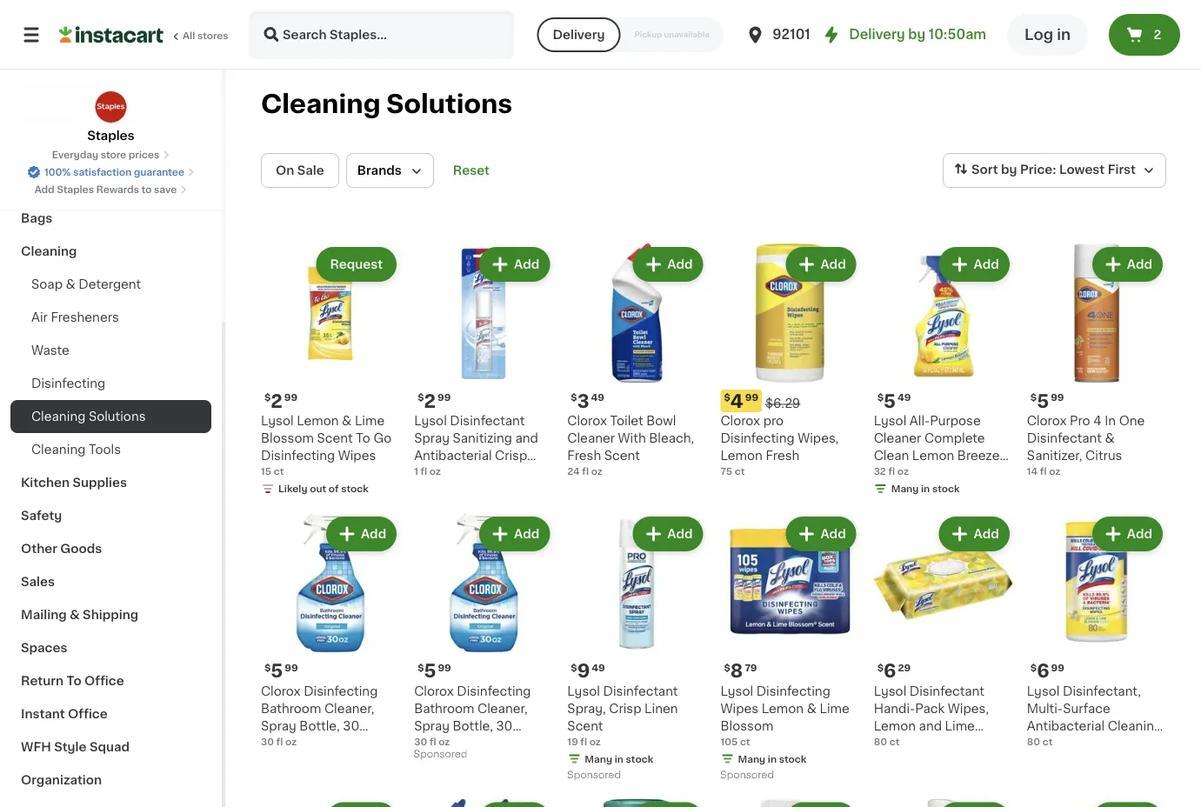 Task type: vqa. For each thing, say whether or not it's contained in the screenshot.
Essentials
no



Task type: locate. For each thing, give the bounding box(es) containing it.
1 vertical spatial and
[[919, 720, 942, 732]]

cleaning solutions up brands dropdown button at the left
[[261, 92, 513, 117]]

1 horizontal spatial cleaner
[[874, 433, 922, 445]]

1 horizontal spatial wipes
[[721, 702, 759, 715]]

0 vertical spatial linen
[[414, 467, 448, 480]]

1 horizontal spatial to
[[356, 433, 370, 445]]

solutions
[[387, 92, 513, 117], [89, 411, 146, 423]]

antibacterial
[[414, 450, 492, 462], [1027, 720, 1105, 732]]

ct down handi-
[[890, 737, 900, 746]]

lysol lemon & lime blossom scent to go disinfecting wipes 15 ct
[[261, 415, 392, 476]]

cleaner up the clean
[[874, 433, 922, 445]]

add
[[35, 185, 55, 194], [514, 258, 540, 271], [668, 258, 693, 271], [821, 258, 846, 271], [974, 258, 999, 271], [1127, 258, 1153, 271], [361, 528, 386, 540], [514, 528, 540, 540], [668, 528, 693, 540], [821, 528, 846, 540], [974, 528, 999, 540], [1127, 528, 1153, 540]]

many in stock down 32 fl oz
[[891, 484, 960, 494]]

disinfectant
[[450, 415, 525, 427], [1027, 433, 1102, 445], [910, 685, 985, 697], [603, 685, 678, 697]]

1 horizontal spatial 80
[[1027, 737, 1041, 746]]

fl inside clorox pro 4 in one disinfectant & sanitizer, citrus 14 fl oz
[[1040, 467, 1047, 476]]

disinfectant inside clorox pro 4 in one disinfectant & sanitizer, citrus 14 fl oz
[[1027, 433, 1102, 445]]

delivery for delivery
[[553, 29, 605, 41]]

one
[[1119, 415, 1145, 427]]

0 horizontal spatial delivery
[[553, 29, 605, 41]]

waste
[[31, 345, 69, 357]]

blossom down multi-
[[1027, 755, 1080, 767]]

style
[[54, 741, 87, 753]]

lysol disinfectant, multi-surface antibacterial cleaning wipes, lemon & lime blossom
[[1027, 685, 1162, 767]]

scent down spray,
[[568, 720, 603, 732]]

wipes, down $4.99 original price: $6.29 element
[[798, 433, 839, 445]]

stock down lysol all-purpose cleaner complete clean lemon breeze scent
[[933, 484, 960, 494]]

Price: Lowest First Sort by field
[[943, 153, 1167, 188]]

99 inside '$ 6 99'
[[1051, 663, 1065, 672]]

add button
[[481, 249, 548, 280], [634, 249, 702, 280], [788, 249, 855, 280], [941, 249, 1008, 280], [1094, 249, 1161, 280], [328, 519, 395, 550], [481, 519, 548, 550], [634, 519, 702, 550], [788, 519, 855, 550], [941, 519, 1008, 550], [1094, 519, 1161, 550]]

staples logo image
[[94, 90, 127, 124]]

blossom inside lysol disinfectant, multi-surface antibacterial cleaning wipes, lemon & lime blossom
[[1027, 755, 1080, 767]]

1 vertical spatial by
[[1001, 164, 1017, 176]]

lysol up spray,
[[568, 685, 600, 697]]

1 cleaner from the left
[[874, 433, 922, 445]]

0 horizontal spatial shipping
[[21, 113, 77, 125]]

other goods link
[[10, 532, 211, 565]]

clorox disinfecting bathroom cleaner, spray bottle, 30 ounces
[[261, 685, 378, 749], [414, 685, 531, 749]]

wipes,
[[798, 433, 839, 445], [948, 702, 989, 715], [1027, 737, 1068, 749]]

cleaner inside lysol all-purpose cleaner complete clean lemon breeze scent
[[874, 433, 922, 445]]

fl inside lysol disinfectant spray, crisp linen scent 19 fl oz
[[581, 737, 587, 746]]

add staples rewards to save
[[35, 185, 177, 194]]

2 fresh from the left
[[568, 450, 601, 462]]

and inside lysol disinfectant spray sanitizing and antibacterial crisp linen
[[515, 433, 538, 445]]

add button for clorox pro disinfecting wipes, lemon fresh
[[788, 249, 855, 280]]

lemon
[[297, 415, 339, 427], [721, 450, 763, 462], [912, 450, 955, 462], [762, 702, 804, 715], [874, 720, 916, 732], [1072, 737, 1114, 749]]

wipes down go
[[338, 450, 376, 462]]

in right log
[[1057, 27, 1071, 42]]

1 vertical spatial wipes
[[721, 702, 759, 715]]

solutions down disinfecting link
[[89, 411, 146, 423]]

1 horizontal spatial antibacterial
[[1027, 720, 1105, 732]]

$4.99 original price: $6.29 element
[[721, 390, 860, 413]]

stock for 8
[[779, 754, 807, 764]]

instant office
[[21, 708, 108, 720]]

many down lysol disinfectant spray, crisp linen scent 19 fl oz
[[585, 754, 612, 764]]

0 horizontal spatial crisp
[[495, 450, 527, 462]]

0 horizontal spatial ounces
[[261, 737, 309, 749]]

sales
[[21, 576, 55, 588]]

cleaner inside clorox toilet bowl cleaner with bleach, fresh scent 24 fl oz
[[568, 433, 615, 445]]

1 vertical spatial staples
[[57, 185, 94, 194]]

add button for lysol all-purpose cleaner complete clean lemon breeze scent
[[941, 249, 1008, 280]]

sponsored badge image for 8
[[721, 771, 773, 781]]

scent inside clorox toilet bowl cleaner with bleach, fresh scent 24 fl oz
[[604, 450, 640, 462]]

staples link
[[87, 90, 135, 144]]

cleaning solutions
[[261, 92, 513, 117], [31, 411, 146, 423]]

0 horizontal spatial 2
[[271, 392, 283, 410]]

0 horizontal spatial antibacterial
[[414, 450, 492, 462]]

2 button
[[1109, 14, 1181, 56]]

99 for 'add' button associated with clorox disinfecting bathroom cleaner, spray bottle, 30 ounces
[[285, 663, 298, 672]]

$ 9 49
[[571, 662, 605, 680]]

1 horizontal spatial by
[[1001, 164, 1017, 176]]

1 fresh from the left
[[766, 450, 800, 462]]

disinfecting
[[31, 378, 105, 390], [721, 433, 795, 445], [261, 450, 335, 462], [304, 685, 378, 697], [457, 685, 531, 697], [757, 685, 831, 697]]

blossom up 15
[[261, 433, 314, 445]]

2 for lysol lemon & lime blossom scent to go disinfecting wipes
[[271, 392, 283, 410]]

0 horizontal spatial linen
[[414, 467, 448, 480]]

oz
[[430, 467, 441, 476], [898, 467, 909, 476], [591, 467, 603, 476], [1049, 467, 1061, 476], [285, 737, 297, 746], [439, 737, 450, 746], [590, 737, 601, 746]]

all-
[[910, 415, 930, 427]]

1 horizontal spatial clorox disinfecting bathroom cleaner, spray bottle, 30 ounces
[[414, 685, 531, 749]]

1 horizontal spatial sponsored badge image
[[568, 771, 620, 781]]

many down 32 fl oz
[[891, 484, 919, 494]]

49 right 9
[[592, 663, 605, 672]]

lysol inside lysol lemon & lime blossom scent to go disinfecting wipes 15 ct
[[261, 415, 294, 427]]

1 horizontal spatial 30 fl oz
[[414, 737, 450, 746]]

2
[[1154, 29, 1162, 41], [271, 392, 283, 410], [424, 392, 436, 410]]

stock down the lysol disinfecting wipes lemon & lime blossom 105 ct
[[779, 754, 807, 764]]

2 horizontal spatial 2
[[1154, 29, 1162, 41]]

lysol inside lysol all-purpose cleaner complete clean lemon breeze scent
[[874, 415, 907, 427]]

price: lowest first
[[1020, 164, 1136, 176]]

cleaning inside lysol disinfectant, multi-surface antibacterial cleaning wipes, lemon & lime blossom
[[1108, 720, 1162, 732]]

reset button
[[448, 153, 495, 188]]

safety
[[21, 510, 62, 522]]

detergent
[[79, 278, 141, 291]]

99 for request button
[[284, 393, 298, 403]]

0 horizontal spatial wipes,
[[798, 433, 839, 445]]

stock down lysol disinfectant spray, crisp linen scent 19 fl oz
[[626, 754, 654, 764]]

office up instant office link
[[84, 675, 124, 687]]

49 right the 3 on the left of page
[[591, 393, 605, 403]]

2 horizontal spatial $ 5 99
[[1031, 392, 1064, 410]]

0 vertical spatial and
[[515, 433, 538, 445]]

1 vertical spatial solutions
[[89, 411, 146, 423]]

0 vertical spatial 4
[[731, 392, 744, 410]]

1 vertical spatial crisp
[[609, 702, 642, 715]]

$ inside $ 4 99 $6.29 clorox pro disinfecting wipes, lemon fresh 75 ct
[[724, 393, 731, 403]]

& down "disinfectant,"
[[1117, 737, 1127, 749]]

9
[[577, 662, 590, 680]]

1 vertical spatial office
[[68, 708, 108, 720]]

lysol inside lysol disinfectant handi-pack wipes, lemon and lime blossom
[[874, 685, 907, 697]]

in inside log in button
[[1057, 27, 1071, 42]]

fresh down pro
[[766, 450, 800, 462]]

1 horizontal spatial delivery
[[849, 28, 905, 41]]

staples down 100%
[[57, 185, 94, 194]]

cleaner up 24
[[568, 433, 615, 445]]

0 horizontal spatial 30 fl oz
[[261, 737, 297, 746]]

add button for clorox toilet bowl cleaner with bleach, fresh scent
[[634, 249, 702, 280]]

2 horizontal spatial many
[[891, 484, 919, 494]]

1 vertical spatial cleaning solutions
[[31, 411, 146, 423]]

request
[[330, 258, 383, 271]]

49 up "all-"
[[898, 393, 911, 403]]

0 vertical spatial cleaning solutions
[[261, 92, 513, 117]]

likely
[[278, 484, 308, 494]]

bleach,
[[649, 433, 694, 445]]

6
[[884, 662, 896, 680], [1037, 662, 1050, 680]]

0 horizontal spatial to
[[66, 675, 81, 687]]

and right sanitizing
[[515, 433, 538, 445]]

drink
[[69, 179, 102, 191]]

1 horizontal spatial 80 ct
[[1027, 737, 1053, 746]]

1 horizontal spatial $ 2 99
[[418, 392, 451, 410]]

disinfectant inside lysol disinfectant spray, crisp linen scent 19 fl oz
[[603, 685, 678, 697]]

sanitizer,
[[1027, 450, 1083, 462]]

ct down multi-
[[1043, 737, 1053, 746]]

many in stock down lysol disinfectant spray, crisp linen scent 19 fl oz
[[585, 754, 654, 764]]

lysol disinfectant spray, crisp linen scent 19 fl oz
[[568, 685, 678, 746]]

49 inside '$ 9 49'
[[592, 663, 605, 672]]

lemon inside lysol disinfectant, multi-surface antibacterial cleaning wipes, lemon & lime blossom
[[1072, 737, 1114, 749]]

delivery inside button
[[553, 29, 605, 41]]

1 horizontal spatial ounces
[[414, 737, 462, 749]]

in for 9
[[615, 754, 624, 764]]

99 for 'add' button associated with clorox pro 4 in one disinfectant & sanitizer, citrus
[[1051, 393, 1064, 403]]

cleaning
[[261, 92, 381, 117], [21, 245, 77, 258], [31, 411, 86, 423], [31, 444, 86, 456], [1108, 720, 1162, 732]]

1 vertical spatial linen
[[645, 702, 678, 715]]

fresh
[[766, 450, 800, 462], [568, 450, 601, 462]]

scent down with
[[604, 450, 640, 462]]

0 vertical spatial by
[[909, 28, 926, 41]]

crisp inside lysol disinfectant spray, crisp linen scent 19 fl oz
[[609, 702, 642, 715]]

scent
[[317, 433, 353, 445], [604, 450, 640, 462], [874, 467, 910, 480], [568, 720, 603, 732]]

49 inside $ 3 49
[[591, 393, 605, 403]]

80 down multi-
[[1027, 737, 1041, 746]]

$ 6 99
[[1031, 662, 1065, 680]]

many in stock down the lysol disinfecting wipes lemon & lime blossom 105 ct
[[738, 754, 807, 764]]

2 horizontal spatial many in stock
[[891, 484, 960, 494]]

scent left go
[[317, 433, 353, 445]]

wipes, down multi-
[[1027, 737, 1068, 749]]

0 horizontal spatial by
[[909, 28, 926, 41]]

2 80 ct from the left
[[1027, 737, 1053, 746]]

0 horizontal spatial many in stock
[[585, 754, 654, 764]]

$ 8 79
[[724, 662, 757, 680]]

lime inside lysol disinfectant handi-pack wipes, lemon and lime blossom
[[945, 720, 975, 732]]

4 left $6.29
[[731, 392, 744, 410]]

by inside field
[[1001, 164, 1017, 176]]

1 $ 2 99 from the left
[[264, 392, 298, 410]]

wipes up 105
[[721, 702, 759, 715]]

0 horizontal spatial and
[[515, 433, 538, 445]]

wipes, right pack on the bottom of the page
[[948, 702, 989, 715]]

0 horizontal spatial $ 2 99
[[264, 392, 298, 410]]

many in stock for 9
[[585, 754, 654, 764]]

shipping up spaces link
[[83, 609, 139, 621]]

disinfectant down '$ 9 49'
[[603, 685, 678, 697]]

prices
[[129, 150, 159, 160]]

$ 2 99 for lysol lemon & lime blossom scent to go disinfecting wipes
[[264, 392, 298, 410]]

lysol for lysol lemon & lime blossom scent to go disinfecting wipes 15 ct
[[261, 415, 294, 427]]

lemon inside lysol lemon & lime blossom scent to go disinfecting wipes 15 ct
[[297, 415, 339, 427]]

1 horizontal spatial fresh
[[766, 450, 800, 462]]

80 ct for lysol disinfectant, multi-surface antibacterial cleaning wipes, lemon & lime blossom
[[1027, 737, 1053, 746]]

1 80 ct from the left
[[874, 737, 900, 746]]

80 ct down handi-
[[874, 737, 900, 746]]

by right sort
[[1001, 164, 1017, 176]]

4
[[731, 392, 744, 410], [1094, 415, 1102, 427]]

& inside lysol disinfectant, multi-surface antibacterial cleaning wipes, lemon & lime blossom
[[1117, 737, 1127, 749]]

& down in
[[1105, 433, 1115, 445]]

lysol up 15
[[261, 415, 294, 427]]

1 horizontal spatial many in stock
[[738, 754, 807, 764]]

disinfectant up sanitizing
[[450, 415, 525, 427]]

1 horizontal spatial crisp
[[609, 702, 642, 715]]

$ 2 99 for lysol disinfectant spray sanitizing and antibacterial crisp linen
[[418, 392, 451, 410]]

lysol up multi-
[[1027, 685, 1060, 697]]

& left handi-
[[807, 702, 817, 715]]

office
[[84, 675, 124, 687], [68, 708, 108, 720]]

fresh inside $ 4 99 $6.29 clorox pro disinfecting wipes, lemon fresh 75 ct
[[766, 450, 800, 462]]

disinfecting inside lysol lemon & lime blossom scent to go disinfecting wipes 15 ct
[[261, 450, 335, 462]]

surface
[[1063, 702, 1111, 715]]

shipping link
[[10, 103, 211, 136]]

to right return on the left of the page
[[66, 675, 81, 687]]

sponsored badge image
[[414, 750, 467, 760], [721, 771, 773, 781], [568, 771, 620, 781]]

kitchen supplies
[[21, 477, 127, 489]]

shipping up furniture
[[21, 113, 77, 125]]

many down the lysol disinfecting wipes lemon & lime blossom 105 ct
[[738, 754, 766, 764]]

1 horizontal spatial many
[[738, 754, 766, 764]]

$ 2 99 up lysol lemon & lime blossom scent to go disinfecting wipes 15 ct
[[264, 392, 298, 410]]

lysol inside the lysol disinfecting wipes lemon & lime blossom 105 ct
[[721, 685, 753, 697]]

clorox toilet bowl cleaner with bleach, fresh scent 24 fl oz
[[568, 415, 694, 476]]

disinfectant inside lysol disinfectant handi-pack wipes, lemon and lime blossom
[[910, 685, 985, 697]]

105
[[721, 737, 738, 746]]

blossom up 105
[[721, 720, 774, 732]]

1 horizontal spatial solutions
[[387, 92, 513, 117]]

$
[[264, 393, 271, 403], [418, 393, 424, 403], [724, 393, 731, 403], [878, 393, 884, 403], [571, 393, 577, 403], [1031, 393, 1037, 403], [264, 663, 271, 672], [418, 663, 424, 672], [724, 663, 731, 672], [878, 663, 884, 672], [571, 663, 577, 672], [1031, 663, 1037, 672]]

0 horizontal spatial 6
[[884, 662, 896, 680]]

1 horizontal spatial cleaner,
[[478, 702, 528, 715]]

6 for lysol disinfectant, multi-surface antibacterial cleaning wipes, lemon & lime blossom
[[1037, 662, 1050, 680]]

$ 5 99 for 'add' button associated with clorox pro 4 in one disinfectant & sanitizer, citrus
[[1031, 392, 1064, 410]]

antibacterial up 1 fl oz
[[414, 450, 492, 462]]

office up wfh style squad
[[68, 708, 108, 720]]

delivery by 10:50am
[[849, 28, 987, 41]]

air fresheners link
[[10, 301, 211, 334]]

1 horizontal spatial 6
[[1037, 662, 1050, 680]]

disinfectant for lysol disinfectant spray sanitizing and antibacterial crisp linen
[[450, 415, 525, 427]]

0 horizontal spatial bottle,
[[300, 720, 340, 732]]

cleaning down "disinfectant,"
[[1108, 720, 1162, 732]]

in down lysol all-purpose cleaner complete clean lemon breeze scent
[[921, 484, 930, 494]]

0 vertical spatial antibacterial
[[414, 450, 492, 462]]

6 up multi-
[[1037, 662, 1050, 680]]

lemon inside lysol disinfectant handi-pack wipes, lemon and lime blossom
[[874, 720, 916, 732]]

lysol for lysol disinfectant spray, crisp linen scent 19 fl oz
[[568, 685, 600, 697]]

0 horizontal spatial wipes
[[338, 450, 376, 462]]

4 left in
[[1094, 415, 1102, 427]]

1 vertical spatial to
[[66, 675, 81, 687]]

lysol inside lysol disinfectant, multi-surface antibacterial cleaning wipes, lemon & lime blossom
[[1027, 685, 1060, 697]]

disinfecting link
[[10, 367, 211, 400]]

5
[[884, 392, 896, 410], [1037, 392, 1049, 410], [271, 662, 283, 680], [424, 662, 436, 680]]

$ 2 99 up lysol disinfectant spray sanitizing and antibacterial crisp linen
[[418, 392, 451, 410]]

2 cleaner from the left
[[568, 433, 615, 445]]

0 horizontal spatial 80 ct
[[874, 737, 900, 746]]

80 down handi-
[[874, 737, 887, 746]]

1 horizontal spatial 2
[[424, 392, 436, 410]]

fresh up 24
[[568, 450, 601, 462]]

lysol up 1 fl oz
[[414, 415, 447, 427]]

guarantee
[[134, 167, 184, 177]]

ct right 15
[[274, 467, 284, 476]]

cleaning solutions up "cleaning tools"
[[31, 411, 146, 423]]

0 horizontal spatial cleaner,
[[324, 702, 375, 715]]

air
[[31, 311, 48, 324]]

0 horizontal spatial many
[[585, 754, 612, 764]]

1 vertical spatial 4
[[1094, 415, 1102, 427]]

disinfectant up pack on the bottom of the page
[[910, 685, 985, 697]]

sanitizing
[[453, 433, 512, 445]]

lysol inside lysol disinfectant spray, crisp linen scent 19 fl oz
[[568, 685, 600, 697]]

6 left 29
[[884, 662, 896, 680]]

fresh inside clorox toilet bowl cleaner with bleach, fresh scent 24 fl oz
[[568, 450, 601, 462]]

antibacterial down "surface"
[[1027, 720, 1105, 732]]

instacart logo image
[[59, 24, 164, 45]]

0 horizontal spatial fresh
[[568, 450, 601, 462]]

0 horizontal spatial bathroom
[[261, 702, 321, 715]]

0 horizontal spatial $ 5 99
[[264, 662, 298, 680]]

1 vertical spatial wipes,
[[948, 702, 989, 715]]

cleaning tools link
[[10, 433, 211, 466]]

scent down the clean
[[874, 467, 910, 480]]

30
[[343, 720, 360, 732], [496, 720, 513, 732], [261, 737, 274, 746], [414, 737, 427, 746]]

0 horizontal spatial 80
[[874, 737, 887, 746]]

stock
[[341, 484, 369, 494], [933, 484, 960, 494], [779, 754, 807, 764], [626, 754, 654, 764]]

ct right 105
[[740, 737, 750, 746]]

spray,
[[568, 702, 606, 715]]

scent inside lysol all-purpose cleaner complete clean lemon breeze scent
[[874, 467, 910, 480]]

2 $ 2 99 from the left
[[418, 392, 451, 410]]

cleaning up "cleaning tools"
[[31, 411, 86, 423]]

1 horizontal spatial linen
[[645, 702, 678, 715]]

many in stock for 8
[[738, 754, 807, 764]]

in for 5
[[921, 484, 930, 494]]

disinfectant up sanitizer,
[[1027, 433, 1102, 445]]

1 vertical spatial antibacterial
[[1027, 720, 1105, 732]]

all stores
[[183, 31, 229, 40]]

0 vertical spatial to
[[356, 433, 370, 445]]

disinfecting inside the lysol disinfecting wipes lemon & lime blossom 105 ct
[[757, 685, 831, 697]]

2 horizontal spatial sponsored badge image
[[721, 771, 773, 781]]

0 horizontal spatial cleaner
[[568, 433, 615, 445]]

$ inside $ 3 49
[[571, 393, 577, 403]]

add button for clorox disinfecting bathroom cleaner, spray bottle, 30 ounces
[[328, 519, 395, 550]]

1 clorox disinfecting bathroom cleaner, spray bottle, 30 ounces from the left
[[261, 685, 378, 749]]

crisp right spray,
[[609, 702, 642, 715]]

$ 6 29
[[878, 662, 911, 680]]

product group containing 9
[[568, 513, 707, 785]]

wipes inside lysol lemon & lime blossom scent to go disinfecting wipes 15 ct
[[338, 450, 376, 462]]

2 80 from the left
[[1027, 737, 1041, 746]]

in for 8
[[768, 754, 777, 764]]

lysol inside lysol disinfectant spray sanitizing and antibacterial crisp linen
[[414, 415, 447, 427]]

clorox inside clorox pro 4 in one disinfectant & sanitizer, citrus 14 fl oz
[[1027, 415, 1067, 427]]

& down 100%
[[56, 179, 66, 191]]

shipping
[[21, 113, 77, 125], [83, 609, 139, 621]]

staples up everyday store prices link
[[87, 130, 135, 142]]

1 vertical spatial shipping
[[83, 609, 139, 621]]

in down the lysol disinfecting wipes lemon & lime blossom 105 ct
[[768, 754, 777, 764]]

1 horizontal spatial wipes,
[[948, 702, 989, 715]]

$ inside "$ 5 49"
[[878, 393, 884, 403]]

many for 9
[[585, 754, 612, 764]]

reset
[[453, 164, 490, 177]]

add button for lysol disinfectant handi-pack wipes, lemon and lime blossom
[[941, 519, 1008, 550]]

lemon inside $ 4 99 $6.29 clorox pro disinfecting wipes, lemon fresh 75 ct
[[721, 450, 763, 462]]

2 6 from the left
[[1037, 662, 1050, 680]]

on sale
[[276, 164, 324, 177]]

pro
[[1070, 415, 1091, 427]]

& right mailing
[[70, 609, 80, 621]]

by left 10:50am
[[909, 28, 926, 41]]

wipes, inside lysol disinfectant handi-pack wipes, lemon and lime blossom
[[948, 702, 989, 715]]

1 horizontal spatial 4
[[1094, 415, 1102, 427]]

ct inside $ 4 99 $6.29 clorox pro disinfecting wipes, lemon fresh 75 ct
[[735, 467, 745, 476]]

1 cleaner, from the left
[[324, 702, 375, 715]]

0 vertical spatial wipes,
[[798, 433, 839, 445]]

lysol disinfectant handi-pack wipes, lemon and lime blossom
[[874, 685, 989, 749]]

product group
[[261, 244, 400, 500], [414, 244, 554, 480], [568, 244, 707, 479], [721, 244, 860, 479], [874, 244, 1013, 500], [1027, 244, 1167, 479], [261, 513, 400, 749], [414, 513, 554, 764], [568, 513, 707, 785], [721, 513, 860, 785], [874, 513, 1013, 749], [1027, 513, 1167, 767], [261, 799, 400, 807], [414, 799, 554, 807], [568, 799, 707, 807], [721, 799, 860, 807], [874, 799, 1013, 807], [1027, 799, 1167, 807]]

on
[[276, 164, 294, 177]]

1 horizontal spatial shipping
[[83, 609, 139, 621]]

1 horizontal spatial bathroom
[[414, 702, 475, 715]]

2 vertical spatial wipes,
[[1027, 737, 1068, 749]]

disinfectant inside lysol disinfectant spray sanitizing and antibacterial crisp linen
[[450, 415, 525, 427]]

49 inside "$ 5 49"
[[898, 393, 911, 403]]

0 vertical spatial shipping
[[21, 113, 77, 125]]

2 ounces from the left
[[414, 737, 462, 749]]

all stores link
[[59, 10, 230, 59]]

lysol down "$ 5 49"
[[874, 415, 907, 427]]

5 for 'add' button associated with clorox disinfecting bathroom cleaner, spray bottle, 30 ounces
[[271, 662, 283, 680]]

many
[[891, 484, 919, 494], [738, 754, 766, 764], [585, 754, 612, 764]]

to left go
[[356, 433, 370, 445]]

and down pack on the bottom of the page
[[919, 720, 942, 732]]

1 80 from the left
[[874, 737, 887, 746]]

likely out of stock
[[278, 484, 369, 494]]

1 bottle, from the left
[[300, 720, 340, 732]]

stock for 5
[[933, 484, 960, 494]]

everyday
[[52, 150, 98, 160]]

in
[[1057, 27, 1071, 42], [921, 484, 930, 494], [768, 754, 777, 764], [615, 754, 624, 764]]

bathroom
[[261, 702, 321, 715], [414, 702, 475, 715]]

staples
[[87, 130, 135, 142], [57, 185, 94, 194]]

in down lysol disinfectant spray, crisp linen scent 19 fl oz
[[615, 754, 624, 764]]

solutions up reset
[[387, 92, 513, 117]]

disinfectant,
[[1063, 685, 1141, 697]]

& up likely out of stock
[[342, 415, 352, 427]]

2 horizontal spatial wipes,
[[1027, 737, 1068, 749]]

goods
[[60, 543, 102, 555]]

lysol up handi-
[[874, 685, 907, 697]]

0 horizontal spatial 4
[[731, 392, 744, 410]]

furniture
[[21, 146, 78, 158]]

blossom down handi-
[[874, 737, 927, 749]]

lemon inside the lysol disinfecting wipes lemon & lime blossom 105 ct
[[762, 702, 804, 715]]

1 6 from the left
[[884, 662, 896, 680]]

15
[[261, 467, 271, 476]]

0 vertical spatial wipes
[[338, 450, 376, 462]]

1 horizontal spatial and
[[919, 720, 942, 732]]

None search field
[[249, 10, 514, 59]]

0 vertical spatial crisp
[[495, 450, 527, 462]]

80 ct down multi-
[[1027, 737, 1053, 746]]

spray
[[414, 433, 450, 445], [261, 720, 296, 732], [414, 720, 450, 732]]

mailing & shipping link
[[10, 599, 211, 632]]

cleaner
[[874, 433, 922, 445], [568, 433, 615, 445]]

by for delivery
[[909, 28, 926, 41]]

cleaning solutions link
[[10, 400, 211, 433]]

ct inside the lysol disinfecting wipes lemon & lime blossom 105 ct
[[740, 737, 750, 746]]

crisp down sanitizing
[[495, 450, 527, 462]]

lysol down 8 at the bottom right
[[721, 685, 753, 697]]

stores
[[197, 31, 229, 40]]

1 horizontal spatial bottle,
[[453, 720, 493, 732]]

wipes
[[338, 450, 376, 462], [721, 702, 759, 715]]

lysol disinfectant spray sanitizing and antibacterial crisp linen
[[414, 415, 538, 480]]

0 horizontal spatial solutions
[[89, 411, 146, 423]]

0 horizontal spatial clorox disinfecting bathroom cleaner, spray bottle, 30 ounces
[[261, 685, 378, 749]]

0 horizontal spatial sponsored badge image
[[414, 750, 467, 760]]

to inside lysol lemon & lime blossom scent to go disinfecting wipes 15 ct
[[356, 433, 370, 445]]

ct right the '75'
[[735, 467, 745, 476]]



Task type: describe. For each thing, give the bounding box(es) containing it.
delivery button
[[537, 17, 621, 52]]

75
[[721, 467, 733, 476]]

tools
[[89, 444, 121, 456]]

add staples rewards to save link
[[35, 183, 187, 197]]

32
[[874, 467, 886, 476]]

99 for 'add' button related to lysol disinfectant spray sanitizing and antibacterial crisp linen
[[438, 393, 451, 403]]

wfh style squad
[[21, 741, 130, 753]]

bags link
[[10, 202, 211, 235]]

cleaning tools
[[31, 444, 121, 456]]

Search field
[[251, 12, 513, 57]]

log in
[[1025, 27, 1071, 42]]

wipes inside the lysol disinfecting wipes lemon & lime blossom 105 ct
[[721, 702, 759, 715]]

0 vertical spatial solutions
[[387, 92, 513, 117]]

2 inside "button"
[[1154, 29, 1162, 41]]

2 for lysol disinfectant spray sanitizing and antibacterial crisp linen
[[424, 392, 436, 410]]

citrus
[[1086, 450, 1123, 462]]

2 bathroom from the left
[[414, 702, 475, 715]]

clorox inside $ 4 99 $6.29 clorox pro disinfecting wipes, lemon fresh 75 ct
[[721, 415, 760, 427]]

1 bathroom from the left
[[261, 702, 321, 715]]

oz inside lysol disinfectant spray, crisp linen scent 19 fl oz
[[590, 737, 601, 746]]

wipes, inside lysol disinfectant, multi-surface antibacterial cleaning wipes, lemon & lime blossom
[[1027, 737, 1068, 749]]

all
[[183, 31, 195, 40]]

cleaning up soap
[[21, 245, 77, 258]]

product group containing 4
[[721, 244, 860, 479]]

4 inside clorox pro 4 in one disinfectant & sanitizer, citrus 14 fl oz
[[1094, 415, 1102, 427]]

clean
[[874, 450, 909, 462]]

add button for lysol disinfectant spray sanitizing and antibacterial crisp linen
[[481, 249, 548, 280]]

many for 8
[[738, 754, 766, 764]]

antibacterial inside lysol disinfectant spray sanitizing and antibacterial crisp linen
[[414, 450, 492, 462]]

add button for clorox pro 4 in one disinfectant & sanitizer, citrus
[[1094, 249, 1161, 280]]

linen inside lysol disinfectant spray, crisp linen scent 19 fl oz
[[645, 702, 678, 715]]

cleaner for fresh
[[568, 433, 615, 445]]

29
[[898, 663, 911, 672]]

stock for 9
[[626, 754, 654, 764]]

fresheners
[[51, 311, 119, 324]]

organization
[[21, 774, 102, 786]]

80 for lysol disinfectant handi-pack wipes, lemon and lime blossom
[[874, 737, 887, 746]]

lysol for lysol disinfectant spray sanitizing and antibacterial crisp linen
[[414, 415, 447, 427]]

sponsored badge image for 5
[[414, 750, 467, 760]]

99 inside $ 4 99 $6.29 clorox pro disinfecting wipes, lemon fresh 75 ct
[[745, 393, 759, 403]]

clorox inside clorox toilet bowl cleaner with bleach, fresh scent 24 fl oz
[[568, 415, 607, 427]]

cleaning link
[[10, 235, 211, 268]]

80 ct for lysol disinfectant handi-pack wipes, lemon and lime blossom
[[874, 737, 900, 746]]

5 for 'add' button associated with clorox pro 4 in one disinfectant & sanitizer, citrus
[[1037, 392, 1049, 410]]

92101
[[773, 28, 811, 41]]

organization link
[[10, 764, 211, 797]]

delivery by 10:50am link
[[821, 24, 987, 45]]

& inside the lysol disinfecting wipes lemon & lime blossom 105 ct
[[807, 702, 817, 715]]

49 for 3
[[591, 393, 605, 403]]

spaces
[[21, 642, 67, 654]]

return to office link
[[10, 665, 211, 698]]

soap & detergent link
[[10, 268, 211, 301]]

brands
[[357, 164, 402, 177]]

blossom inside lysol disinfectant handi-pack wipes, lemon and lime blossom
[[874, 737, 927, 749]]

3
[[577, 392, 589, 410]]

log in button
[[1008, 14, 1088, 56]]

2 cleaner, from the left
[[478, 702, 528, 715]]

6 for lysol disinfectant handi-pack wipes, lemon and lime blossom
[[884, 662, 896, 680]]

14
[[1027, 467, 1038, 476]]

disinfectant for lysol disinfectant handi-pack wipes, lemon and lime blossom
[[910, 685, 985, 697]]

bowl
[[647, 415, 676, 427]]

32 fl oz
[[874, 467, 909, 476]]

5 for 'add' button associated with lysol all-purpose cleaner complete clean lemon breeze scent
[[884, 392, 896, 410]]

add button for lysol disinfectant, multi-surface antibacterial cleaning wipes, lemon & lime blossom
[[1094, 519, 1161, 550]]

air fresheners
[[31, 311, 119, 324]]

by for sort
[[1001, 164, 1017, 176]]

crisp inside lysol disinfectant spray sanitizing and antibacterial crisp linen
[[495, 450, 527, 462]]

49 for 9
[[592, 663, 605, 672]]

brands button
[[346, 153, 434, 188]]

return to office
[[21, 675, 124, 687]]

0 vertical spatial office
[[84, 675, 124, 687]]

linen inside lysol disinfectant spray sanitizing and antibacterial crisp linen
[[414, 467, 448, 480]]

and inside lysol disinfectant handi-pack wipes, lemon and lime blossom
[[919, 720, 942, 732]]

$ inside '$ 9 49'
[[571, 663, 577, 672]]

79
[[745, 663, 757, 672]]

electronics link
[[10, 70, 211, 103]]

food & drink
[[21, 179, 102, 191]]

lysol for lysol disinfectant handi-pack wipes, lemon and lime blossom
[[874, 685, 907, 697]]

scent inside lysol disinfectant spray, crisp linen scent 19 fl oz
[[568, 720, 603, 732]]

49 for 5
[[898, 393, 911, 403]]

product group containing 8
[[721, 513, 860, 785]]

oz inside clorox toilet bowl cleaner with bleach, fresh scent 24 fl oz
[[591, 467, 603, 476]]

1 horizontal spatial $ 5 99
[[418, 662, 451, 680]]

wipes, inside $ 4 99 $6.29 clorox pro disinfecting wipes, lemon fresh 75 ct
[[798, 433, 839, 445]]

blossom inside the lysol disinfecting wipes lemon & lime blossom 105 ct
[[721, 720, 774, 732]]

service type group
[[537, 17, 724, 52]]

store
[[101, 150, 126, 160]]

fl inside clorox toilet bowl cleaner with bleach, fresh scent 24 fl oz
[[582, 467, 589, 476]]

8
[[731, 662, 743, 680]]

lowest
[[1060, 164, 1105, 176]]

spray inside lysol disinfectant spray sanitizing and antibacterial crisp linen
[[414, 433, 450, 445]]

$ 5 99 for 'add' button associated with clorox disinfecting bathroom cleaner, spray bottle, 30 ounces
[[264, 662, 298, 680]]

lysol for lysol disinfecting wipes lemon & lime blossom 105 ct
[[721, 685, 753, 697]]

$ 5 49
[[878, 392, 911, 410]]

blossom inside lysol lemon & lime blossom scent to go disinfecting wipes 15 ct
[[261, 433, 314, 445]]

cleaning up kitchen
[[31, 444, 86, 456]]

soap & detergent
[[31, 278, 141, 291]]

lime inside the lysol disinfecting wipes lemon & lime blossom 105 ct
[[820, 702, 850, 715]]

2 30 fl oz from the left
[[414, 737, 450, 746]]

many in stock for 5
[[891, 484, 960, 494]]

92101 button
[[745, 10, 849, 59]]

out
[[310, 484, 326, 494]]

many for 5
[[891, 484, 919, 494]]

sales link
[[10, 565, 211, 599]]

1 ounces from the left
[[261, 737, 309, 749]]

$ inside '$ 6 99'
[[1031, 663, 1037, 672]]

1 fl oz
[[414, 467, 441, 476]]

sort
[[972, 164, 998, 176]]

$ 3 49
[[571, 392, 605, 410]]

4 inside $ 4 99 $6.29 clorox pro disinfecting wipes, lemon fresh 75 ct
[[731, 392, 744, 410]]

mailing & shipping
[[21, 609, 139, 621]]

100% satisfaction guarantee button
[[27, 162, 195, 179]]

delivery for delivery by 10:50am
[[849, 28, 905, 41]]

& right soap
[[66, 278, 76, 291]]

cleaner for lemon
[[874, 433, 922, 445]]

with
[[618, 433, 646, 445]]

disinfecting inside $ 4 99 $6.29 clorox pro disinfecting wipes, lemon fresh 75 ct
[[721, 433, 795, 445]]

toilet
[[610, 415, 643, 427]]

sponsored badge image for 9
[[568, 771, 620, 781]]

ct inside lysol lemon & lime blossom scent to go disinfecting wipes 15 ct
[[274, 467, 284, 476]]

return
[[21, 675, 64, 687]]

& inside clorox pro 4 in one disinfectant & sanitizer, citrus 14 fl oz
[[1105, 433, 1115, 445]]

& inside lysol lemon & lime blossom scent to go disinfecting wipes 15 ct
[[342, 415, 352, 427]]

lysol for lysol disinfectant, multi-surface antibacterial cleaning wipes, lemon & lime blossom
[[1027, 685, 1060, 697]]

add inside add staples rewards to save link
[[35, 185, 55, 194]]

other goods
[[21, 543, 102, 555]]

everyday store prices
[[52, 150, 159, 160]]

first
[[1108, 164, 1136, 176]]

0 vertical spatial staples
[[87, 130, 135, 142]]

99 for 'add' button related to lysol disinfectant, multi-surface antibacterial cleaning wipes, lemon & lime blossom
[[1051, 663, 1065, 672]]

complete
[[925, 433, 985, 445]]

24
[[568, 467, 580, 476]]

antibacterial inside lysol disinfectant, multi-surface antibacterial cleaning wipes, lemon & lime blossom
[[1027, 720, 1105, 732]]

soap
[[31, 278, 63, 291]]

0 horizontal spatial cleaning solutions
[[31, 411, 146, 423]]

stock right of on the bottom of the page
[[341, 484, 369, 494]]

$ inside $ 8 79
[[724, 663, 731, 672]]

furniture link
[[10, 136, 211, 169]]

1 horizontal spatial cleaning solutions
[[261, 92, 513, 117]]

80 for lysol disinfectant, multi-surface antibacterial cleaning wipes, lemon & lime blossom
[[1027, 737, 1041, 746]]

mailing
[[21, 609, 67, 621]]

scent inside lysol lemon & lime blossom scent to go disinfecting wipes 15 ct
[[317, 433, 353, 445]]

lysol for lysol all-purpose cleaner complete clean lemon breeze scent
[[874, 415, 907, 427]]

lime inside lysol disinfectant, multi-surface antibacterial cleaning wipes, lemon & lime blossom
[[1130, 737, 1159, 749]]

kitchen supplies link
[[10, 466, 211, 499]]

go
[[374, 433, 392, 445]]

1
[[414, 467, 418, 476]]

to
[[141, 185, 152, 194]]

other
[[21, 543, 57, 555]]

save
[[154, 185, 177, 194]]

100% satisfaction guarantee
[[44, 167, 184, 177]]

disinfectant for lysol disinfectant spray, crisp linen scent 19 fl oz
[[603, 685, 678, 697]]

2 clorox disinfecting bathroom cleaner, spray bottle, 30 ounces from the left
[[414, 685, 531, 749]]

food
[[21, 179, 53, 191]]

cleaning up sale
[[261, 92, 381, 117]]

breeze
[[958, 450, 1000, 462]]

price:
[[1020, 164, 1057, 176]]

lime inside lysol lemon & lime blossom scent to go disinfecting wipes 15 ct
[[355, 415, 385, 427]]

lemon inside lysol all-purpose cleaner complete clean lemon breeze scent
[[912, 450, 955, 462]]

product group containing 3
[[568, 244, 707, 479]]

oz inside clorox pro 4 in one disinfectant & sanitizer, citrus 14 fl oz
[[1049, 467, 1061, 476]]

$ inside the $ 6 29
[[878, 663, 884, 672]]

wfh
[[21, 741, 51, 753]]

1 30 fl oz from the left
[[261, 737, 297, 746]]

2 bottle, from the left
[[453, 720, 493, 732]]



